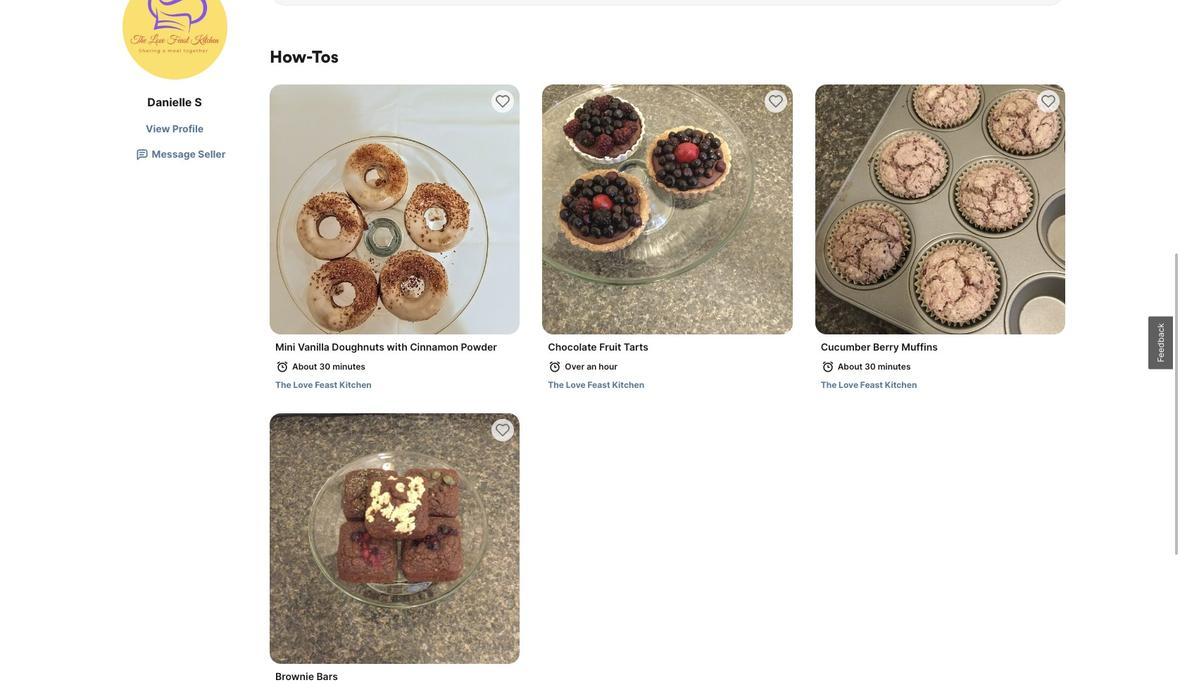 Task type: locate. For each thing, give the bounding box(es) containing it.
brownie bars link
[[270, 414, 520, 685]]

0 horizontal spatial minutes
[[333, 362, 365, 372]]

kitchen for doughnuts
[[339, 380, 372, 390]]

favorite image
[[767, 93, 784, 110], [1040, 93, 1057, 110]]

about down vanilla
[[292, 362, 317, 372]]

0 horizontal spatial the love feast kitchen
[[275, 380, 372, 390]]

about 30 minutes
[[292, 362, 365, 372], [838, 362, 911, 372]]

the down chocolate
[[548, 380, 564, 390]]

2 horizontal spatial feast
[[861, 380, 883, 390]]

the love feast kitchen down an
[[548, 380, 644, 390]]

muffins
[[902, 341, 938, 353]]

feast down an
[[588, 380, 610, 390]]

2 favorite image from the left
[[1040, 93, 1057, 110]]

about for mini
[[292, 362, 317, 372]]

feast down vanilla
[[315, 380, 338, 390]]

doughnuts
[[332, 341, 384, 353]]

3 the love feast kitchen from the left
[[821, 380, 917, 390]]

kitchen down hour
[[612, 380, 644, 390]]

love for cucumber
[[839, 380, 859, 390]]

love down vanilla
[[293, 380, 313, 390]]

the love feast kitchen for berry
[[821, 380, 917, 390]]

1 horizontal spatial love
[[566, 380, 586, 390]]

1 favorite image from the left
[[767, 93, 784, 110]]

feast for berry
[[861, 380, 883, 390]]

0 horizontal spatial 30
[[319, 362, 330, 372]]

1 love from the left
[[293, 380, 313, 390]]

kitchen for muffins
[[885, 380, 917, 390]]

feast
[[315, 380, 338, 390], [588, 380, 610, 390], [861, 380, 883, 390]]

30 for vanilla
[[319, 362, 330, 372]]

1 about from the left
[[292, 362, 317, 372]]

minutes down doughnuts
[[333, 362, 365, 372]]

1 minutes from the left
[[333, 362, 365, 372]]

3 kitchen from the left
[[885, 380, 917, 390]]

about 30 minutes down the 'cucumber berry muffins'
[[838, 362, 911, 372]]

0 horizontal spatial about
[[292, 362, 317, 372]]

0 horizontal spatial tabler image
[[135, 147, 149, 161]]

the love feast kitchen down the 'cucumber berry muffins'
[[821, 380, 917, 390]]

0 horizontal spatial favorite image
[[767, 93, 784, 110]]

feast down the 'cucumber berry muffins'
[[861, 380, 883, 390]]

1 feast from the left
[[315, 380, 338, 390]]

1 the from the left
[[275, 380, 291, 390]]

238424293856673792 image
[[815, 85, 1066, 335]]

message seller
[[152, 148, 226, 160]]

1 horizontal spatial about
[[838, 362, 863, 372]]

favorite image
[[495, 93, 512, 110], [495, 422, 512, 439]]

cucumber berry muffins
[[821, 341, 938, 353]]

2 tabler image from the left
[[821, 360, 835, 374]]

the for cucumber berry muffins
[[821, 380, 837, 390]]

30 down the 'cucumber berry muffins'
[[865, 362, 876, 372]]

0 horizontal spatial kitchen
[[339, 380, 372, 390]]

profile
[[172, 123, 204, 135]]

252098136994136064 image
[[270, 414, 520, 664]]

kitchen down doughnuts
[[339, 380, 372, 390]]

how-
[[270, 46, 312, 67]]

2 favorite image from the top
[[495, 422, 512, 439]]

1 horizontal spatial about 30 minutes
[[838, 362, 911, 372]]

1 horizontal spatial kitchen
[[612, 380, 644, 390]]

2 about 30 minutes from the left
[[838, 362, 911, 372]]

1 horizontal spatial 30
[[865, 362, 876, 372]]

the love feast kitchen for fruit
[[548, 380, 644, 390]]

1 30 from the left
[[319, 362, 330, 372]]

3 the from the left
[[821, 380, 837, 390]]

chocolate fruit tarts
[[548, 341, 649, 353]]

love down over at the left
[[566, 380, 586, 390]]

1 about 30 minutes from the left
[[292, 362, 365, 372]]

the love feast kitchen
[[275, 380, 372, 390], [548, 380, 644, 390], [821, 380, 917, 390]]

kitchen
[[339, 380, 372, 390], [612, 380, 644, 390], [885, 380, 917, 390]]

30
[[319, 362, 330, 372], [865, 362, 876, 372]]

1 horizontal spatial tabler image
[[821, 360, 835, 374]]

tabler image
[[135, 147, 149, 161], [275, 360, 289, 374]]

1 favorite image from the top
[[495, 93, 512, 110]]

love down cucumber
[[839, 380, 859, 390]]

message
[[152, 148, 196, 160]]

fruit
[[599, 341, 621, 353]]

mini
[[275, 341, 295, 353]]

2 horizontal spatial the love feast kitchen
[[821, 380, 917, 390]]

powder
[[461, 341, 497, 353]]

1 vertical spatial tabler image
[[275, 360, 289, 374]]

2 horizontal spatial the
[[821, 380, 837, 390]]

2 about from the left
[[838, 362, 863, 372]]

1 horizontal spatial the love feast kitchen
[[548, 380, 644, 390]]

0 horizontal spatial love
[[293, 380, 313, 390]]

the love feast kitchen down vanilla
[[275, 380, 372, 390]]

about down cucumber
[[838, 362, 863, 372]]

love for mini
[[293, 380, 313, 390]]

3 love from the left
[[839, 380, 859, 390]]

2 kitchen from the left
[[612, 380, 644, 390]]

about 30 minutes down vanilla
[[292, 362, 365, 372]]

berry
[[873, 341, 899, 353]]

0 horizontal spatial tabler image
[[548, 360, 562, 374]]

1 horizontal spatial favorite image
[[1040, 93, 1057, 110]]

2 the love feast kitchen from the left
[[548, 380, 644, 390]]

0 vertical spatial favorite image
[[495, 93, 512, 110]]

love
[[293, 380, 313, 390], [566, 380, 586, 390], [839, 380, 859, 390]]

the
[[275, 380, 291, 390], [548, 380, 564, 390], [821, 380, 837, 390]]

the down cucumber
[[821, 380, 837, 390]]

2 feast from the left
[[588, 380, 610, 390]]

2 30 from the left
[[865, 362, 876, 372]]

1 vertical spatial favorite image
[[495, 422, 512, 439]]

1 the love feast kitchen from the left
[[275, 380, 372, 390]]

about
[[292, 362, 317, 372], [838, 362, 863, 372]]

tabler image down cucumber
[[821, 360, 835, 374]]

0 horizontal spatial the
[[275, 380, 291, 390]]

tabler image down mini
[[275, 360, 289, 374]]

feast for vanilla
[[315, 380, 338, 390]]

brownie
[[275, 670, 314, 682]]

2 horizontal spatial kitchen
[[885, 380, 917, 390]]

minutes down "berry"
[[878, 362, 911, 372]]

1 horizontal spatial minutes
[[878, 362, 911, 372]]

the down mini
[[275, 380, 291, 390]]

0 horizontal spatial about 30 minutes
[[292, 362, 365, 372]]

2 love from the left
[[566, 380, 586, 390]]

minutes
[[333, 362, 365, 372], [878, 362, 911, 372]]

tos
[[312, 46, 339, 67]]

2 minutes from the left
[[878, 362, 911, 372]]

tabler image
[[548, 360, 562, 374], [821, 360, 835, 374]]

tabler image down the view
[[135, 147, 149, 161]]

3 feast from the left
[[861, 380, 883, 390]]

how-tos
[[270, 46, 339, 67]]

1 tabler image from the left
[[548, 360, 562, 374]]

favorite image for 231882600518942720 'image'
[[495, 93, 512, 110]]

1 kitchen from the left
[[339, 380, 372, 390]]

1 horizontal spatial the
[[548, 380, 564, 390]]

minutes for doughnuts
[[333, 362, 365, 372]]

minutes for muffins
[[878, 362, 911, 372]]

2 the from the left
[[548, 380, 564, 390]]

tabler image left over at the left
[[548, 360, 562, 374]]

vanilla
[[298, 341, 330, 353]]

danielle s
[[147, 95, 202, 109]]

with
[[387, 341, 408, 353]]

favorite image inside brownie bars link
[[495, 422, 512, 439]]

30 down vanilla
[[319, 362, 330, 372]]

tarts
[[624, 341, 649, 353]]

231882600518942720 image
[[270, 85, 520, 335]]

2 horizontal spatial love
[[839, 380, 859, 390]]

kitchen for tarts
[[612, 380, 644, 390]]

1 horizontal spatial feast
[[588, 380, 610, 390]]

0 horizontal spatial feast
[[315, 380, 338, 390]]

kitchen down "berry"
[[885, 380, 917, 390]]



Task type: vqa. For each thing, say whether or not it's contained in the screenshot.
Tabler icon
yes



Task type: describe. For each thing, give the bounding box(es) containing it.
over an hour
[[565, 362, 618, 372]]

love for chocolate
[[566, 380, 586, 390]]

the love feast kitchen for vanilla
[[275, 380, 372, 390]]

s
[[194, 95, 202, 109]]

the for mini vanilla doughnuts with cinnamon powder
[[275, 380, 291, 390]]

234085427859783680 image
[[543, 85, 793, 335]]

about 30 minutes for berry
[[838, 362, 911, 372]]

favorite image for chocolate fruit tarts
[[767, 93, 784, 110]]

an
[[587, 362, 597, 372]]

0 vertical spatial tabler image
[[135, 147, 149, 161]]

mini vanilla doughnuts with cinnamon powder
[[275, 341, 497, 353]]

tabler image for cucumber berry muffins
[[821, 360, 835, 374]]

seller
[[198, 148, 226, 160]]

view profile button
[[108, 122, 242, 136]]

cucumber
[[821, 341, 871, 353]]

brownie bars
[[275, 670, 338, 682]]

view profile
[[146, 123, 204, 135]]

hour
[[599, 362, 618, 372]]

view
[[146, 123, 170, 135]]

favorite image for "252098136994136064" image
[[495, 422, 512, 439]]

chocolate
[[548, 341, 597, 353]]

favorite image for cucumber berry muffins
[[1040, 93, 1057, 110]]

30 for berry
[[865, 362, 876, 372]]

tabler image for chocolate fruit tarts
[[548, 360, 562, 374]]

storefront avatar image
[[122, 0, 227, 80]]

the for chocolate fruit tarts
[[548, 380, 564, 390]]

danielle
[[147, 95, 192, 109]]

about for cucumber
[[838, 362, 863, 372]]

cinnamon
[[410, 341, 458, 353]]

feast for fruit
[[588, 380, 610, 390]]

about 30 minutes for vanilla
[[292, 362, 365, 372]]

1 horizontal spatial tabler image
[[275, 360, 289, 374]]

bars
[[317, 670, 338, 682]]

over
[[565, 362, 585, 372]]



